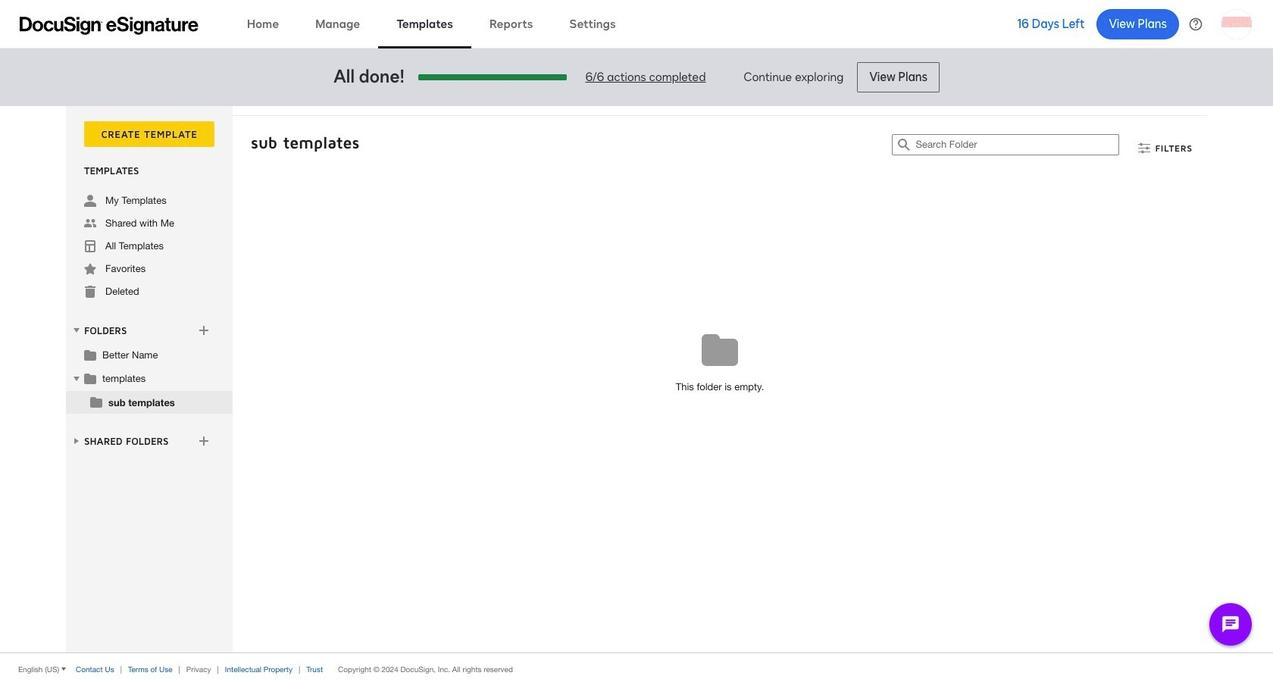 Task type: describe. For each thing, give the bounding box(es) containing it.
shared image
[[84, 217, 96, 230]]

user image
[[84, 195, 96, 207]]

Search Folder text field
[[916, 135, 1119, 155]]

trash image
[[84, 286, 96, 298]]

1 folder image from the top
[[84, 349, 96, 361]]

view shared folders image
[[70, 435, 83, 447]]

templates image
[[84, 240, 96, 252]]



Task type: locate. For each thing, give the bounding box(es) containing it.
folder image
[[84, 349, 96, 361], [84, 372, 96, 384]]

secondary navigation region
[[66, 106, 1211, 652]]

0 vertical spatial folder image
[[84, 349, 96, 361]]

more info region
[[0, 652, 1273, 685]]

folder image
[[90, 396, 102, 408]]

2 folder image from the top
[[84, 372, 96, 384]]

star filled image
[[84, 263, 96, 275]]

your uploaded profile image image
[[1221, 9, 1252, 39]]

1 vertical spatial folder image
[[84, 372, 96, 384]]

view folders image
[[70, 324, 83, 336]]

docusign esignature image
[[20, 16, 199, 34]]



Task type: vqa. For each thing, say whether or not it's contained in the screenshot.
Your Uploaded Profile Image
yes



